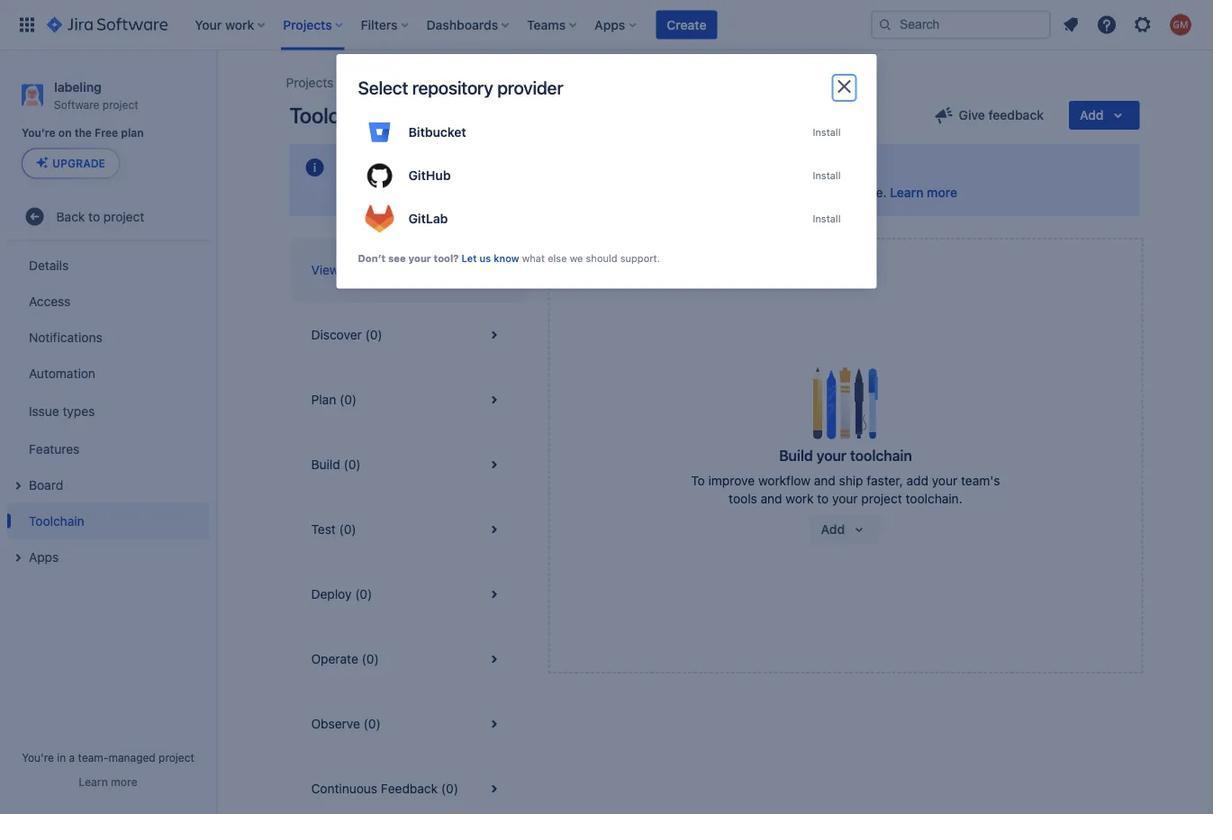 Task type: describe. For each thing, give the bounding box(es) containing it.
give feedback button
[[923, 101, 1055, 130]]

plan (0) button
[[290, 368, 526, 432]]

select repository provider dialog
[[336, 54, 877, 289]]

automation
[[29, 366, 95, 381]]

to
[[691, 473, 705, 488]]

bitbucket
[[409, 125, 466, 140]]

project inside welcome to your project toolchain discover integrations for your tools, connect work to your project, and manage it all right here. learn more
[[456, 159, 504, 176]]

your up integrations
[[423, 159, 453, 176]]

your right "for"
[[486, 185, 512, 200]]

install for bitbucket
[[813, 127, 841, 138]]

else
[[548, 252, 567, 264]]

to inside build your toolchain to improve workflow and ship faster, add your team's tools and work to your project toolchain.
[[817, 491, 829, 506]]

toolchain inside build your toolchain to improve workflow and ship faster, add your team's tools and work to your project toolchain.
[[850, 447, 912, 464]]

observe (0) button
[[290, 692, 526, 757]]

toolchain inside welcome to your project toolchain discover integrations for your tools, connect work to your project, and manage it all right here. learn more
[[508, 159, 570, 176]]

create banner
[[0, 0, 1213, 50]]

let
[[462, 252, 477, 264]]

(0) for plan (0)
[[340, 392, 357, 407]]

it
[[800, 185, 807, 200]]

test
[[311, 522, 336, 537]]

project settings
[[422, 75, 513, 90]]

you're in a team-managed project
[[22, 751, 194, 764]]

1 horizontal spatial and
[[761, 491, 782, 506]]

github image
[[365, 161, 394, 190]]

you're for you're in a team-managed project
[[22, 751, 54, 764]]

deploy
[[311, 587, 352, 602]]

labeling link
[[355, 72, 401, 94]]

your up toolchain.
[[932, 473, 958, 488]]

continuous feedback (0) button
[[290, 757, 526, 814]]

view all tools (0) button
[[290, 238, 526, 303]]

view
[[311, 263, 339, 277]]

work inside welcome to your project toolchain discover integrations for your tools, connect work to your project, and manage it all right here. learn more
[[601, 185, 630, 200]]

build for (0)
[[311, 457, 340, 472]]

project up details link
[[103, 209, 144, 224]]

projects
[[286, 75, 334, 90]]

test (0) button
[[290, 497, 526, 562]]

(0) right feedback
[[441, 781, 458, 796]]

should
[[586, 252, 618, 264]]

features
[[29, 441, 79, 456]]

discover inside button
[[311, 327, 362, 342]]

free
[[95, 127, 118, 139]]

workflow
[[758, 473, 811, 488]]

Search field
[[871, 10, 1051, 39]]

1 horizontal spatial learn more button
[[890, 184, 958, 202]]

project
[[422, 75, 463, 90]]

continuous
[[311, 781, 378, 796]]

discover (0)
[[311, 327, 382, 342]]

more inside welcome to your project toolchain discover integrations for your tools, connect work to your project, and manage it all right here. learn more
[[927, 185, 958, 200]]

close modal image
[[834, 76, 855, 97]]

learn inside welcome to your project toolchain discover integrations for your tools, connect work to your project, and manage it all right here. learn more
[[890, 185, 924, 200]]

a
[[69, 751, 75, 764]]

observe (0)
[[311, 717, 381, 731]]

issue
[[29, 404, 59, 418]]

your left project,
[[648, 185, 674, 200]]

welcome
[[340, 159, 402, 176]]

toolchain link
[[7, 503, 209, 539]]

discover (0) button
[[290, 303, 526, 368]]

search image
[[878, 18, 893, 32]]

create button
[[656, 10, 717, 39]]

board
[[29, 477, 63, 492]]

discover inside welcome to your project toolchain discover integrations for your tools, connect work to your project, and manage it all right here. learn more
[[340, 185, 391, 200]]

create
[[667, 17, 707, 32]]

feedback
[[381, 781, 438, 796]]

operate (0) button
[[290, 627, 526, 692]]

continuous feedback (0)
[[311, 781, 458, 796]]

manage
[[750, 185, 796, 200]]

your inside 'select repository provider' dialog
[[409, 252, 431, 264]]

on
[[58, 127, 72, 139]]

see
[[388, 252, 406, 264]]

give
[[959, 108, 985, 123]]

settings
[[467, 75, 513, 90]]

your up ship
[[817, 447, 847, 464]]

notifications link
[[7, 319, 209, 355]]

us
[[480, 252, 491, 264]]

your down ship
[[832, 491, 858, 506]]

operate
[[311, 652, 358, 667]]

ship
[[839, 473, 864, 488]]

build (0) button
[[290, 432, 526, 497]]

connect
[[551, 185, 598, 200]]

here.
[[857, 185, 887, 200]]

integrations
[[394, 185, 463, 200]]

add
[[907, 473, 929, 488]]

install for gitlab
[[813, 213, 841, 225]]

and inside welcome to your project toolchain discover integrations for your tools, connect work to your project, and manage it all right here. learn more
[[725, 185, 747, 200]]

software
[[54, 98, 99, 111]]

test (0)
[[311, 522, 356, 537]]

apps button
[[7, 539, 209, 575]]

toolchain.
[[906, 491, 963, 506]]

work inside build your toolchain to improve workflow and ship faster, add your team's tools and work to your project toolchain.
[[786, 491, 814, 506]]

(0) for observe (0)
[[364, 717, 381, 731]]

all inside welcome to your project toolchain discover integrations for your tools, connect work to your project, and manage it all right here. learn more
[[811, 185, 824, 200]]

board button
[[7, 467, 209, 503]]

what
[[522, 252, 545, 264]]

deploy (0)
[[311, 587, 372, 602]]

project inside build your toolchain to improve workflow and ship faster, add your team's tools and work to your project toolchain.
[[862, 491, 902, 506]]

upgrade button
[[23, 149, 119, 178]]

deploy (0) button
[[290, 562, 526, 627]]



Task type: vqa. For each thing, say whether or not it's contained in the screenshot.
welcome to your project toolchain discover integrations for your tools, connect work to your project, and manage it all right here. learn more
yes



Task type: locate. For each thing, give the bounding box(es) containing it.
0 horizontal spatial learn
[[79, 776, 108, 788]]

tools inside build your toolchain to improve workflow and ship faster, add your team's tools and work to your project toolchain.
[[729, 491, 757, 506]]

all right view
[[343, 263, 356, 277]]

learn down team-
[[79, 776, 108, 788]]

(0) right plan at the left
[[340, 392, 357, 407]]

all
[[811, 185, 824, 200], [343, 263, 356, 277]]

feedback
[[989, 108, 1044, 123]]

faster,
[[867, 473, 903, 488]]

1 vertical spatial learn
[[79, 776, 108, 788]]

tools inside button
[[359, 263, 388, 277]]

1 vertical spatial tools
[[729, 491, 757, 506]]

1 install from the top
[[813, 127, 841, 138]]

0 horizontal spatial and
[[725, 185, 747, 200]]

1 horizontal spatial work
[[786, 491, 814, 506]]

0 vertical spatial toolchain
[[290, 103, 379, 128]]

1 vertical spatial you're
[[22, 751, 54, 764]]

1 horizontal spatial labeling
[[355, 75, 401, 90]]

toolchain down 'projects' link
[[290, 103, 379, 128]]

your
[[423, 159, 453, 176], [486, 185, 512, 200], [648, 185, 674, 200], [409, 252, 431, 264], [817, 447, 847, 464], [932, 473, 958, 488], [832, 491, 858, 506]]

0 horizontal spatial build
[[311, 457, 340, 472]]

build (0)
[[311, 457, 361, 472]]

1 horizontal spatial tools
[[729, 491, 757, 506]]

gitlab
[[409, 211, 448, 226]]

2 install from the top
[[813, 170, 841, 182]]

project down faster,
[[862, 491, 902, 506]]

access link
[[7, 283, 209, 319]]

(0) right test
[[339, 522, 356, 537]]

install down close modal image
[[813, 127, 841, 138]]

toolchain
[[290, 103, 379, 128], [29, 513, 84, 528]]

(0) right don't
[[391, 263, 408, 277]]

you're
[[22, 127, 56, 139], [22, 751, 54, 764]]

labeling up 'bitbucket' icon
[[355, 75, 401, 90]]

0 horizontal spatial toolchain
[[508, 159, 570, 176]]

build inside button
[[311, 457, 340, 472]]

learn more button down the you're in a team-managed project
[[79, 775, 138, 789]]

you're on the free plan
[[22, 127, 144, 139]]

we
[[570, 252, 583, 264]]

primary element
[[11, 0, 871, 50]]

group containing details
[[7, 242, 209, 580]]

(0) right the observe
[[364, 717, 381, 731]]

install up right
[[813, 170, 841, 182]]

select
[[358, 77, 408, 98]]

2 horizontal spatial and
[[814, 473, 836, 488]]

(0) down the view all tools (0)
[[365, 327, 382, 342]]

in
[[57, 751, 66, 764]]

1 horizontal spatial build
[[779, 447, 813, 464]]

observe
[[311, 717, 360, 731]]

project,
[[677, 185, 722, 200]]

improve
[[709, 473, 755, 488]]

toolchain down board
[[29, 513, 84, 528]]

right
[[827, 185, 854, 200]]

(0) for build (0)
[[344, 457, 361, 472]]

and down workflow
[[761, 491, 782, 506]]

access
[[29, 294, 71, 308]]

build for your
[[779, 447, 813, 464]]

1 horizontal spatial toolchain
[[850, 447, 912, 464]]

(0) down plan (0)
[[344, 457, 361, 472]]

0 vertical spatial you're
[[22, 127, 56, 139]]

tools down improve
[[729, 491, 757, 506]]

1 vertical spatial learn more button
[[79, 775, 138, 789]]

1 horizontal spatial learn
[[890, 185, 924, 200]]

learn more
[[79, 776, 138, 788]]

the
[[75, 127, 92, 139]]

labeling inside labeling software project
[[54, 79, 102, 94]]

(0) for deploy (0)
[[355, 587, 372, 602]]

0 vertical spatial toolchain
[[508, 159, 570, 176]]

plan
[[311, 392, 336, 407]]

group
[[7, 242, 209, 580]]

(0)
[[391, 263, 408, 277], [365, 327, 382, 342], [340, 392, 357, 407], [344, 457, 361, 472], [339, 522, 356, 537], [355, 587, 372, 602], [362, 652, 379, 667], [364, 717, 381, 731], [441, 781, 458, 796]]

1 horizontal spatial all
[[811, 185, 824, 200]]

tools
[[359, 263, 388, 277], [729, 491, 757, 506]]

provider
[[497, 77, 563, 98]]

1 vertical spatial toolchain
[[850, 447, 912, 464]]

know
[[494, 252, 519, 264]]

discover up plan (0)
[[311, 327, 362, 342]]

0 vertical spatial learn more button
[[890, 184, 958, 202]]

select repository provider
[[358, 77, 563, 98]]

2 vertical spatial install
[[813, 213, 841, 225]]

automation link
[[7, 355, 209, 391]]

notifications
[[29, 330, 102, 345]]

tools,
[[515, 185, 547, 200]]

let us know button
[[462, 251, 519, 265]]

(0) for test (0)
[[339, 522, 356, 537]]

project right managed at the left bottom
[[159, 751, 194, 764]]

jira software image
[[47, 14, 168, 36], [47, 14, 168, 36]]

build down plan at the left
[[311, 457, 340, 472]]

back
[[56, 209, 85, 224]]

(0) right operate
[[362, 652, 379, 667]]

0 horizontal spatial tools
[[359, 263, 388, 277]]

all inside button
[[343, 263, 356, 277]]

0 horizontal spatial work
[[601, 185, 630, 200]]

team-
[[78, 751, 109, 764]]

plan
[[121, 127, 144, 139]]

0 vertical spatial and
[[725, 185, 747, 200]]

discover down welcome
[[340, 185, 391, 200]]

0 vertical spatial more
[[927, 185, 958, 200]]

team's
[[961, 473, 1000, 488]]

all right it
[[811, 185, 824, 200]]

(0) for discover (0)
[[365, 327, 382, 342]]

work down workflow
[[786, 491, 814, 506]]

upgrade
[[52, 157, 105, 170]]

build your toolchain to improve workflow and ship faster, add your team's tools and work to your project toolchain.
[[691, 447, 1000, 506]]

features link
[[7, 431, 209, 467]]

plan (0)
[[311, 392, 357, 407]]

welcome to your project toolchain discover integrations for your tools, connect work to your project, and manage it all right here. learn more
[[340, 159, 958, 200]]

1 vertical spatial more
[[111, 776, 138, 788]]

for
[[467, 185, 483, 200]]

back to project link
[[7, 198, 209, 235]]

to
[[406, 159, 419, 176], [633, 185, 645, 200], [88, 209, 100, 224], [817, 491, 829, 506]]

you're left in
[[22, 751, 54, 764]]

1 vertical spatial install
[[813, 170, 841, 182]]

2 you're from the top
[[22, 751, 54, 764]]

install down right
[[813, 213, 841, 225]]

your right see
[[409, 252, 431, 264]]

3 install from the top
[[813, 213, 841, 225]]

discover
[[340, 185, 391, 200], [311, 327, 362, 342]]

details
[[29, 258, 69, 272]]

labeling up "software"
[[54, 79, 102, 94]]

0 horizontal spatial all
[[343, 263, 356, 277]]

repository
[[412, 77, 493, 98]]

1 you're from the top
[[22, 127, 56, 139]]

learn more button right here.
[[890, 184, 958, 202]]

1 vertical spatial work
[[786, 491, 814, 506]]

bitbucket image
[[365, 118, 394, 147]]

gitlab image
[[365, 204, 394, 233]]

and left ship
[[814, 473, 836, 488]]

0 horizontal spatial more
[[111, 776, 138, 788]]

give feedback
[[959, 108, 1044, 123]]

(0) for operate (0)
[[362, 652, 379, 667]]

0 vertical spatial tools
[[359, 263, 388, 277]]

labeling
[[355, 75, 401, 90], [54, 79, 102, 94]]

types
[[63, 404, 95, 418]]

project up plan
[[103, 98, 138, 111]]

don't see your tool? let us know what else we should support.
[[358, 252, 660, 264]]

build inside build your toolchain to improve workflow and ship faster, add your team's tools and work to your project toolchain.
[[779, 447, 813, 464]]

0 vertical spatial learn
[[890, 185, 924, 200]]

don't
[[358, 252, 386, 264]]

toolchain up faster,
[[850, 447, 912, 464]]

tools left see
[[359, 263, 388, 277]]

project
[[103, 98, 138, 111], [456, 159, 504, 176], [103, 209, 144, 224], [862, 491, 902, 506], [159, 751, 194, 764]]

issue types link
[[7, 391, 209, 431]]

install
[[813, 127, 841, 138], [813, 170, 841, 182], [813, 213, 841, 225]]

0 vertical spatial discover
[[340, 185, 391, 200]]

github
[[409, 168, 451, 183]]

1 vertical spatial and
[[814, 473, 836, 488]]

operate (0)
[[311, 652, 379, 667]]

0 horizontal spatial toolchain
[[29, 513, 84, 528]]

1 horizontal spatial more
[[927, 185, 958, 200]]

build up workflow
[[779, 447, 813, 464]]

0 horizontal spatial learn more button
[[79, 775, 138, 789]]

1 vertical spatial toolchain
[[29, 513, 84, 528]]

labeling for labeling software project
[[54, 79, 102, 94]]

more down managed at the left bottom
[[111, 776, 138, 788]]

more right here.
[[927, 185, 958, 200]]

1 vertical spatial all
[[343, 263, 356, 277]]

1 horizontal spatial toolchain
[[290, 103, 379, 128]]

support.
[[620, 252, 660, 264]]

0 vertical spatial work
[[601, 185, 630, 200]]

more
[[927, 185, 958, 200], [111, 776, 138, 788]]

managed
[[109, 751, 156, 764]]

learn more button
[[890, 184, 958, 202], [79, 775, 138, 789]]

back to project
[[56, 209, 144, 224]]

apps
[[29, 549, 59, 564]]

toolchain
[[508, 159, 570, 176], [850, 447, 912, 464]]

labeling software project
[[54, 79, 138, 111]]

learn right here.
[[890, 185, 924, 200]]

0 horizontal spatial labeling
[[54, 79, 102, 94]]

you're left on
[[22, 127, 56, 139]]

project settings link
[[422, 72, 513, 94]]

project up "for"
[[456, 159, 504, 176]]

(0) right deploy
[[355, 587, 372, 602]]

0 vertical spatial install
[[813, 127, 841, 138]]

you're for you're on the free plan
[[22, 127, 56, 139]]

project inside labeling software project
[[103, 98, 138, 111]]

and right project,
[[725, 185, 747, 200]]

2 vertical spatial and
[[761, 491, 782, 506]]

learn inside button
[[79, 776, 108, 788]]

toolchain up tools,
[[508, 159, 570, 176]]

0 vertical spatial all
[[811, 185, 824, 200]]

install for github
[[813, 170, 841, 182]]

labeling for labeling
[[355, 75, 401, 90]]

1 vertical spatial discover
[[311, 327, 362, 342]]

work right the connect
[[601, 185, 630, 200]]

details link
[[7, 247, 209, 283]]



